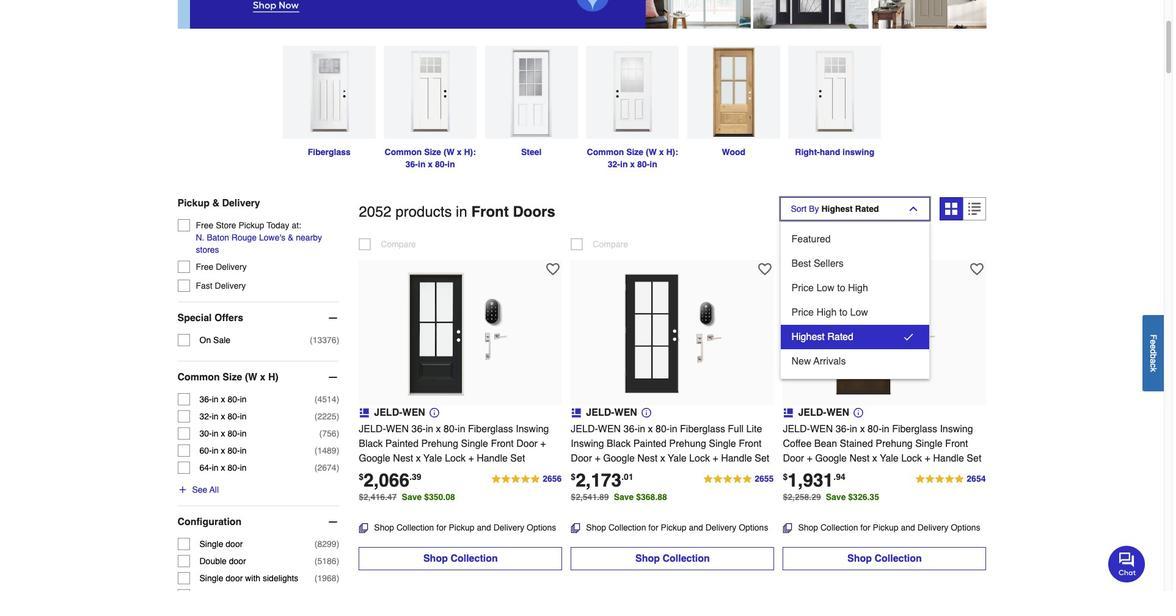 Task type: vqa. For each thing, say whether or not it's contained in the screenshot.
2,066's 5 Stars Image
yes



Task type: locate. For each thing, give the bounding box(es) containing it.
0 horizontal spatial and
[[477, 523, 491, 533]]

32-in x 80-in
[[200, 412, 247, 422]]

2 $ from the left
[[571, 472, 576, 482]]

2 lock from the left
[[690, 453, 710, 464]]

high inside button
[[817, 307, 837, 318]]

2 google from the left
[[603, 453, 635, 464]]

yale inside jeld-wen 36-in x 80-in fiberglass inswing black painted prehung single front door + google nest x yale lock + handle set
[[424, 453, 442, 464]]

1489
[[318, 446, 337, 456]]

n. baton rouge lowe's & nearby stores button
[[196, 232, 339, 256]]

36- for jeld-wen 36-in x 80-in fiberglass inswing coffee bean stained prehung single front door + google nest x yale lock + handle set
[[836, 424, 850, 435]]

minus image
[[327, 312, 339, 324], [327, 516, 339, 529]]

1 google from the left
[[359, 453, 391, 464]]

yes image
[[430, 408, 440, 418], [642, 408, 652, 418]]

fiberglass for jeld-wen 36-in x 80-in fiberglass full lite inswing black painted prehung single front door + google nest x yale lock + handle set
[[680, 424, 725, 435]]

( down special offers button
[[310, 335, 313, 345]]

door up double door
[[226, 540, 243, 549]]

common for common size (w x h): 36-in x 80-in
[[385, 147, 422, 157]]

5 stars image containing 2656
[[491, 472, 563, 487]]

b
[[1149, 354, 1159, 359]]

size inside common size (w x h): 32-in x 80-in
[[627, 147, 644, 157]]

checkmark image
[[903, 331, 915, 343]]

2 vertical spatial door
[[226, 574, 243, 584]]

5 stars image containing 2654
[[915, 472, 987, 487]]

1 lock from the left
[[445, 453, 466, 464]]

2 horizontal spatial options
[[951, 523, 981, 533]]

3 $ from the left
[[783, 472, 788, 482]]

3 yale from the left
[[880, 453, 899, 464]]

(w inside common size (w x h): 36-in x 80-in
[[444, 147, 455, 157]]

1 5 stars image from the left
[[491, 472, 563, 487]]

1 compare from the left
[[381, 239, 416, 249]]

(w for common size (w x h)
[[245, 372, 257, 383]]

size for common size (w x h): 32-in x 80-in
[[627, 147, 644, 157]]

google up 2,066 at the left
[[359, 453, 391, 464]]

special offers button
[[178, 302, 339, 334]]

1 minus image from the top
[[327, 312, 339, 324]]

( up 2674
[[315, 446, 318, 456]]

2654
[[967, 474, 986, 484]]

0 vertical spatial to
[[837, 283, 846, 294]]

7 ) from the top
[[337, 540, 339, 549]]

36- up stained
[[836, 424, 850, 435]]

jeld-wen 36-in x 80-in fiberglass inswing black painted prehung single front door + google nest x yale lock + handle set
[[359, 424, 549, 464]]

to inside the price low to high button
[[837, 283, 846, 294]]

rouge
[[232, 233, 257, 243]]

1 nest from the left
[[393, 453, 413, 464]]

( down 1489
[[315, 463, 318, 473]]

2052
[[359, 203, 392, 221]]

) down 8299
[[337, 557, 339, 567]]

lock
[[445, 453, 466, 464], [690, 453, 710, 464], [902, 453, 922, 464]]

1 shop collection link from the left
[[359, 547, 563, 571]]

3 shop collection from the left
[[848, 554, 922, 565]]

1 and from the left
[[477, 523, 491, 533]]

compare for gr_10516 element
[[805, 239, 840, 249]]

wen up $ 2,173 .01
[[598, 424, 621, 435]]

options down the 2654
[[951, 523, 981, 533]]

single door with sidelights
[[200, 574, 299, 584]]

pickup up "n."
[[178, 198, 210, 209]]

1 horizontal spatial yale
[[668, 453, 687, 464]]

high up 'price high to low' button in the right of the page
[[848, 283, 868, 294]]

shop collection for pickup and delivery options down $326.35
[[799, 523, 981, 533]]

price inside button
[[792, 283, 814, 294]]

shop collection link
[[359, 547, 563, 571], [571, 547, 775, 571], [783, 547, 987, 571]]

handle inside jeld-wen 36-in x 80-in fiberglass inswing black painted prehung single front door + google nest x yale lock + handle set
[[477, 453, 508, 464]]

nest down stained
[[850, 453, 870, 464]]

1 vertical spatial free
[[196, 262, 213, 272]]

1 horizontal spatial jeld-wen
[[586, 407, 637, 418]]

e up b
[[1149, 345, 1159, 349]]

n. baton rouge lowe's & nearby stores
[[196, 233, 322, 255]]

( 1968 )
[[315, 574, 339, 584]]

2 horizontal spatial prehung
[[876, 439, 913, 450]]

handle
[[477, 453, 508, 464], [721, 453, 752, 464], [933, 453, 964, 464]]

2 set from the left
[[755, 453, 770, 464]]

$ for 2,066
[[359, 472, 364, 482]]

1 vertical spatial 32-
[[200, 412, 212, 422]]

fast
[[196, 281, 213, 291]]

door inside "jeld-wen 36-in x 80-in fiberglass full lite inswing black painted prehung single front door + google nest x yale lock + handle set"
[[571, 453, 592, 464]]

32- inside common size (w x h): 32-in x 80-in
[[608, 159, 620, 169]]

heart outline image down 'doors'
[[547, 263, 560, 276]]

size up 36-in x 80-in
[[223, 372, 242, 383]]

( 2225 )
[[315, 412, 339, 422]]

2 horizontal spatial for
[[861, 523, 871, 533]]

painted up the .01
[[634, 439, 667, 450]]

common size (w x h): 36-in x 80-in
[[385, 147, 478, 169]]

2 ) from the top
[[337, 395, 339, 405]]

compare inside gr_10513 element
[[381, 239, 416, 249]]

2 black from the left
[[607, 439, 631, 450]]

$ inside $ 2,173 .01
[[571, 472, 576, 482]]

1 price from the top
[[792, 283, 814, 294]]

compare inside gr_10517 element
[[593, 239, 628, 249]]

1 prehung from the left
[[421, 439, 458, 450]]

nest up '$368.88'
[[638, 453, 658, 464]]

2 horizontal spatial common
[[587, 147, 624, 157]]

0 horizontal spatial &
[[212, 198, 219, 209]]

shop collection for pickup and delivery options
[[374, 523, 556, 533], [586, 523, 769, 533], [799, 523, 981, 533]]

3 nest from the left
[[850, 453, 870, 464]]

size inside button
[[223, 372, 242, 383]]

0 vertical spatial door
[[226, 540, 243, 549]]

jeld- inside the jeld-wen 36-in x 80-in fiberglass inswing coffee bean stained prehung single front door + google nest x yale lock + handle set
[[783, 424, 810, 435]]

options down 2656
[[527, 523, 556, 533]]

0 horizontal spatial options
[[527, 523, 556, 533]]

shop collection for 1st shop collection link from the right
[[848, 554, 922, 565]]

1 painted from the left
[[386, 439, 419, 450]]

0 vertical spatial minus image
[[327, 312, 339, 324]]

bean
[[815, 439, 837, 450]]

&
[[212, 198, 219, 209], [288, 233, 294, 243]]

3 compare from the left
[[805, 239, 840, 249]]

door for double door
[[229, 557, 246, 567]]

yale inside "jeld-wen 36-in x 80-in fiberglass full lite inswing black painted prehung single front door + google nest x yale lock + handle set"
[[668, 453, 687, 464]]

5 ) from the top
[[337, 446, 339, 456]]

3 handle from the left
[[933, 453, 964, 464]]

with
[[245, 574, 260, 584]]

front doors handing right-hand inswing image
[[789, 46, 882, 139]]

1 free from the top
[[196, 221, 213, 230]]

2 yes image from the left
[[642, 408, 652, 418]]

5 stars image for 1,931
[[915, 472, 987, 487]]

2 and from the left
[[689, 523, 703, 533]]

size down front doors common size (w x h) 32-in x 80-in image
[[627, 147, 644, 157]]

2 free from the top
[[196, 262, 213, 272]]

0 horizontal spatial door
[[517, 439, 538, 450]]

2 5 stars image from the left
[[703, 472, 775, 487]]

pickup up rouge
[[239, 221, 264, 230]]

yale
[[424, 453, 442, 464], [668, 453, 687, 464], [880, 453, 899, 464]]

( down 8299
[[315, 557, 318, 567]]

( 756 )
[[319, 429, 339, 439]]

36- up 'products'
[[406, 159, 418, 169]]

minus image
[[327, 372, 339, 384]]

( down ( 2225 )
[[319, 429, 322, 439]]

low
[[817, 283, 835, 294], [851, 307, 868, 318]]

2 minus image from the top
[[327, 516, 339, 529]]

featured
[[792, 234, 831, 245]]

nest inside jeld-wen 36-in x 80-in fiberglass inswing black painted prehung single front door + google nest x yale lock + handle set
[[393, 453, 413, 464]]

1 horizontal spatial shop collection link
[[571, 547, 775, 571]]

2 options from the left
[[739, 523, 769, 533]]

2 horizontal spatial shop collection for pickup and delivery options
[[799, 523, 981, 533]]

2 handle from the left
[[721, 453, 752, 464]]

2,066
[[364, 470, 410, 491]]

google up the .01
[[603, 453, 635, 464]]

1 $ from the left
[[359, 472, 364, 482]]

1 horizontal spatial h):
[[667, 147, 678, 157]]

0 horizontal spatial 5 stars image
[[491, 472, 563, 487]]

3 ) from the top
[[337, 412, 339, 422]]

front inside "jeld-wen 36-in x 80-in fiberglass full lite inswing black painted prehung single front door + google nest x yale lock + handle set"
[[739, 439, 762, 450]]

1 vertical spatial minus image
[[327, 516, 339, 529]]

f
[[1149, 335, 1159, 340]]

6 ) from the top
[[337, 463, 339, 473]]

4 ) from the top
[[337, 429, 339, 439]]

jeld-wen for painted
[[374, 407, 425, 418]]

60-
[[200, 446, 212, 456]]

3 prehung from the left
[[876, 439, 913, 450]]

( for 13376
[[310, 335, 313, 345]]

1 jeld-wen from the left
[[374, 407, 425, 418]]

1 options from the left
[[527, 523, 556, 533]]

black up the .01
[[607, 439, 631, 450]]

36- inside "jeld-wen 36-in x 80-in fiberglass full lite inswing black painted prehung single front door + google nest x yale lock + handle set"
[[624, 424, 638, 435]]

2 horizontal spatial and
[[901, 523, 916, 533]]

$ inside $ 2,066 .39
[[359, 472, 364, 482]]

inswing inside the jeld-wen 36-in x 80-in fiberglass inswing coffee bean stained prehung single front door + google nest x yale lock + handle set
[[940, 424, 973, 435]]

0 horizontal spatial for
[[437, 523, 447, 533]]

& down at:
[[288, 233, 294, 243]]

inswing inside "jeld-wen 36-in x 80-in fiberglass full lite inswing black painted prehung single front door + google nest x yale lock + handle set"
[[571, 439, 604, 450]]

free down stores
[[196, 262, 213, 272]]

2 h): from the left
[[667, 147, 678, 157]]

) up the 2225
[[337, 395, 339, 405]]

0 horizontal spatial lock
[[445, 453, 466, 464]]

36- inside the jeld-wen 36-in x 80-in fiberglass inswing coffee bean stained prehung single front door + google nest x yale lock + handle set
[[836, 424, 850, 435]]

inswing up the 2654
[[940, 424, 973, 435]]

1 horizontal spatial high
[[848, 283, 868, 294]]

( 4514 )
[[315, 395, 339, 405]]

3 and from the left
[[901, 523, 916, 533]]

1 save from the left
[[402, 492, 422, 502]]

0 horizontal spatial heart outline image
[[547, 263, 560, 276]]

front doors common size (w x h) 32-in x 80-in image
[[586, 46, 679, 139]]

0 horizontal spatial shop collection link
[[359, 547, 563, 571]]

front doors material wood image
[[687, 46, 780, 139]]

1 horizontal spatial options
[[739, 523, 769, 533]]

save for 2,066
[[402, 492, 422, 502]]

36- up the .01
[[624, 424, 638, 435]]

door for single door with sidelights
[[226, 574, 243, 584]]

(w inside button
[[245, 372, 257, 383]]

36- up .39
[[412, 424, 426, 435]]

0 horizontal spatial yale
[[424, 453, 442, 464]]

h):
[[464, 147, 476, 157], [667, 147, 678, 157]]

pickup & delivery
[[178, 198, 260, 209]]

1 vertical spatial to
[[840, 307, 848, 318]]

1 horizontal spatial google
[[603, 453, 635, 464]]

1 horizontal spatial 32-
[[608, 159, 620, 169]]

0 horizontal spatial inswing
[[516, 424, 549, 435]]

compare inside gr_10516 element
[[805, 239, 840, 249]]

0 horizontal spatial nest
[[393, 453, 413, 464]]

2 horizontal spatial yale
[[880, 453, 899, 464]]

0 horizontal spatial shop collection
[[424, 554, 498, 565]]

2 horizontal spatial heart outline image
[[971, 263, 984, 276]]

minus image inside special offers button
[[327, 312, 339, 324]]

for down $350.08 at the bottom of the page
[[437, 523, 447, 533]]

arrivals
[[814, 356, 846, 367]]

2 horizontal spatial inswing
[[940, 424, 973, 435]]

2 horizontal spatial save
[[826, 492, 846, 502]]

set inside "jeld-wen 36-in x 80-in fiberglass full lite inswing black painted prehung single front door + google nest x yale lock + handle set"
[[755, 453, 770, 464]]

1 horizontal spatial shop collection
[[636, 554, 710, 565]]

1 horizontal spatial door
[[571, 453, 592, 464]]

) up minus image at the bottom of page
[[337, 335, 339, 345]]

collection
[[397, 523, 434, 533], [609, 523, 646, 533], [821, 523, 858, 533], [451, 554, 498, 565], [663, 554, 710, 565], [875, 554, 922, 565]]

shop collection for 2nd shop collection link from the left
[[636, 554, 710, 565]]

door left "with"
[[226, 574, 243, 584]]

1 yale from the left
[[424, 453, 442, 464]]

1 horizontal spatial shop collection for pickup and delivery options
[[586, 523, 769, 533]]

to for low
[[837, 283, 846, 294]]

0 horizontal spatial compare
[[381, 239, 416, 249]]

3 5 stars image from the left
[[915, 472, 987, 487]]

price inside button
[[792, 307, 814, 318]]

0 horizontal spatial painted
[[386, 439, 419, 450]]

special
[[178, 313, 212, 324]]

1 horizontal spatial inswing
[[571, 439, 604, 450]]

1 horizontal spatial &
[[288, 233, 294, 243]]

$ right 2656
[[571, 472, 576, 482]]

$ 2,173 .01
[[571, 470, 634, 491]]

common inside button
[[178, 372, 220, 383]]

front doors material steel image
[[485, 46, 578, 139]]

shop
[[374, 523, 394, 533], [586, 523, 606, 533], [799, 523, 818, 533], [424, 554, 448, 565], [636, 554, 660, 565], [848, 554, 872, 565]]

to
[[837, 283, 846, 294], [840, 307, 848, 318]]

for down $326.35
[[861, 523, 871, 533]]

8 ) from the top
[[337, 557, 339, 567]]

.39
[[410, 472, 422, 482]]

1 horizontal spatial (w
[[444, 147, 455, 157]]

prehung
[[421, 439, 458, 450], [669, 439, 706, 450], [876, 439, 913, 450]]

2 horizontal spatial lock
[[902, 453, 922, 464]]

front inside jeld-wen 36-in x 80-in fiberglass inswing black painted prehung single front door + google nest x yale lock + handle set
[[491, 439, 514, 450]]

2 horizontal spatial nest
[[850, 453, 870, 464]]

price down best on the right top of the page
[[792, 283, 814, 294]]

painted up .39
[[386, 439, 419, 450]]

2 horizontal spatial size
[[627, 147, 644, 157]]

2 horizontal spatial (w
[[646, 147, 657, 157]]

heart outline image left best on the right top of the page
[[759, 263, 772, 276]]

lowe's
[[259, 233, 286, 243]]

1 vertical spatial door
[[229, 557, 246, 567]]

80- inside common size (w x h): 32-in x 80-in
[[638, 159, 650, 169]]

)
[[337, 335, 339, 345], [337, 395, 339, 405], [337, 412, 339, 422], [337, 429, 339, 439], [337, 446, 339, 456], [337, 463, 339, 473], [337, 540, 339, 549], [337, 557, 339, 567], [337, 574, 339, 584]]

1 horizontal spatial save
[[614, 492, 634, 502]]

8299
[[318, 540, 337, 549]]

1 horizontal spatial compare
[[593, 239, 628, 249]]

shop collection for pickup and delivery options down $350.08 at the bottom of the page
[[374, 523, 556, 533]]

0 horizontal spatial h):
[[464, 147, 476, 157]]

nest up .39
[[393, 453, 413, 464]]

( up the 2225
[[315, 395, 318, 405]]

free for free store pickup today at:
[[196, 221, 213, 230]]

door for single door
[[226, 540, 243, 549]]

0 horizontal spatial size
[[223, 372, 242, 383]]

front doors common size (w x h) 36-in x 80-in image
[[384, 46, 477, 139]]

price up highest
[[792, 307, 814, 318]]

2 horizontal spatial jeld-wen
[[799, 407, 850, 418]]

set inside the jeld-wen 36-in x 80-in fiberglass inswing coffee bean stained prehung single front door + google nest x yale lock + handle set
[[967, 453, 982, 464]]

(w for common size (w x h): 36-in x 80-in
[[444, 147, 455, 157]]

door
[[226, 540, 243, 549], [229, 557, 246, 567], [226, 574, 243, 584]]

prehung inside "jeld-wen 36-in x 80-in fiberglass full lite inswing black painted prehung single front door + google nest x yale lock + handle set"
[[669, 439, 706, 450]]

single door
[[200, 540, 243, 549]]

$ up $2,416.47 at the left bottom
[[359, 472, 364, 482]]

& up store
[[212, 198, 219, 209]]

0 horizontal spatial handle
[[477, 453, 508, 464]]

to for high
[[840, 307, 848, 318]]

high
[[848, 283, 868, 294], [817, 307, 837, 318]]

$ for 2,173
[[571, 472, 576, 482]]

shop collection for pickup and delivery options down '$368.88'
[[586, 523, 769, 533]]

jeld-wen for inswing
[[586, 407, 637, 418]]

save down .39
[[402, 492, 422, 502]]

1 yes image from the left
[[430, 408, 440, 418]]

black inside "jeld-wen 36-in x 80-in fiberglass full lite inswing black painted prehung single front door + google nest x yale lock + handle set"
[[607, 439, 631, 450]]

jeld-wen 36-in x 80-in fiberglass inswing coffee bean stained prehung single front door + google nest x yale lock + handle set
[[783, 424, 982, 464]]

fiberglass inside "jeld-wen 36-in x 80-in fiberglass full lite inswing black painted prehung single front door + google nest x yale lock + handle set"
[[680, 424, 725, 435]]

google down bean
[[816, 453, 847, 464]]

1 vertical spatial high
[[817, 307, 837, 318]]

black inside jeld-wen 36-in x 80-in fiberglass inswing black painted prehung single front door + google nest x yale lock + handle set
[[359, 439, 383, 450]]

(w inside common size (w x h): 32-in x 80-in
[[646, 147, 657, 157]]

3 shop collection link from the left
[[783, 547, 987, 571]]

inswing up 2,173
[[571, 439, 604, 450]]

yes image up jeld-wen 36-in x 80-in fiberglass inswing black painted prehung single front door + google nest x yale lock + handle set
[[430, 408, 440, 418]]

common inside common size (w x h): 32-in x 80-in
[[587, 147, 624, 157]]

0 horizontal spatial set
[[511, 453, 525, 464]]

delivery
[[222, 198, 260, 209], [216, 262, 247, 272], [215, 281, 246, 291], [494, 523, 525, 533], [706, 523, 737, 533], [918, 523, 949, 533]]

for down '$368.88'
[[649, 523, 659, 533]]

minus image for special offers
[[327, 312, 339, 324]]

low inside button
[[817, 283, 835, 294]]

0 horizontal spatial low
[[817, 283, 835, 294]]

1 horizontal spatial painted
[[634, 439, 667, 450]]

2 jeld-wen from the left
[[586, 407, 637, 418]]

handle inside the jeld-wen 36-in x 80-in fiberglass inswing coffee bean stained prehung single front door + google nest x yale lock + handle set
[[933, 453, 964, 464]]

2 horizontal spatial google
[[816, 453, 847, 464]]

google
[[359, 453, 391, 464], [603, 453, 635, 464], [816, 453, 847, 464]]

80- inside common size (w x h): 36-in x 80-in
[[435, 159, 448, 169]]

3 jeld-wen from the left
[[799, 407, 850, 418]]

0 horizontal spatial common
[[178, 372, 220, 383]]

1 horizontal spatial size
[[424, 147, 441, 157]]

0 horizontal spatial jeld-wen
[[374, 407, 425, 418]]

2 shop collection from the left
[[636, 554, 710, 565]]

common for common size (w x h): 32-in x 80-in
[[587, 147, 624, 157]]

$2,258.29
[[783, 492, 821, 502]]

36- inside jeld-wen 36-in x 80-in fiberglass inswing black painted prehung single front door + google nest x yale lock + handle set
[[412, 424, 426, 435]]

minus image up ( 8299 )
[[327, 516, 339, 529]]

3 lock from the left
[[902, 453, 922, 464]]

3 options from the left
[[951, 523, 981, 533]]

1 horizontal spatial and
[[689, 523, 703, 533]]

1 horizontal spatial black
[[607, 439, 631, 450]]

2674
[[318, 463, 337, 473]]

2 painted from the left
[[634, 439, 667, 450]]

3 google from the left
[[816, 453, 847, 464]]

( down ( 5186 )
[[315, 574, 318, 584]]

c
[[1149, 364, 1159, 368]]

fiberglass inside jeld-wen 36-in x 80-in fiberglass inswing black painted prehung single front door + google nest x yale lock + handle set
[[468, 424, 513, 435]]

yes image up "jeld-wen 36-in x 80-in fiberglass full lite inswing black painted prehung single front door + google nest x yale lock + handle set"
[[642, 408, 652, 418]]

common inside common size (w x h): 36-in x 80-in
[[385, 147, 422, 157]]

5 stars image
[[491, 472, 563, 487], [703, 472, 775, 487], [915, 472, 987, 487]]

2 shop collection for pickup and delivery options from the left
[[586, 523, 769, 533]]

heart outline image
[[547, 263, 560, 276], [759, 263, 772, 276], [971, 263, 984, 276]]

size down front doors common size (w x h) 36-in x 80-in image at left top
[[424, 147, 441, 157]]

painted
[[386, 439, 419, 450], [634, 439, 667, 450]]

low down sellers
[[817, 283, 835, 294]]

$2,541.89 save $368.88
[[571, 492, 667, 502]]

2 save from the left
[[614, 492, 634, 502]]

1 black from the left
[[359, 439, 383, 450]]

36- inside common size (w x h): 36-in x 80-in
[[406, 159, 418, 169]]

fiberglass inside the jeld-wen 36-in x 80-in fiberglass inswing coffee bean stained prehung single front door + google nest x yale lock + handle set
[[892, 424, 938, 435]]

) down 1489
[[337, 463, 339, 473]]

to inside 'price high to low' button
[[840, 307, 848, 318]]

0 horizontal spatial google
[[359, 453, 391, 464]]

5 stars image containing 2655
[[703, 472, 775, 487]]

0 horizontal spatial shop collection for pickup and delivery options
[[374, 523, 556, 533]]

2 horizontal spatial shop collection
[[848, 554, 922, 565]]

compare for gr_10517 element
[[593, 239, 628, 249]]

1 horizontal spatial yes image
[[642, 408, 652, 418]]

1 horizontal spatial nest
[[638, 453, 658, 464]]

( down 4514
[[315, 412, 318, 422]]

80- inside the jeld-wen 36-in x 80-in fiberglass inswing coffee bean stained prehung single front door + google nest x yale lock + handle set
[[868, 424, 882, 435]]

2 price from the top
[[792, 307, 814, 318]]

save
[[402, 492, 422, 502], [614, 492, 634, 502], [826, 492, 846, 502]]

wen up $ 2,066 .39
[[386, 424, 409, 435]]

1 vertical spatial price
[[792, 307, 814, 318]]

32-
[[608, 159, 620, 169], [200, 412, 212, 422]]

( for 2674
[[315, 463, 318, 473]]

36-
[[406, 159, 418, 169], [200, 395, 212, 405], [412, 424, 426, 435], [624, 424, 638, 435], [836, 424, 850, 435]]

h): inside common size (w x h): 36-in x 80-in
[[464, 147, 476, 157]]

to up rated
[[840, 307, 848, 318]]

) up ( 5186 )
[[337, 540, 339, 549]]

0 vertical spatial free
[[196, 221, 213, 230]]

1 shop collection from the left
[[424, 554, 498, 565]]

free
[[196, 221, 213, 230], [196, 262, 213, 272]]

36- up the 32-in x 80-in
[[200, 395, 212, 405]]

store
[[216, 221, 236, 230]]

inswing up 2656
[[516, 424, 549, 435]]

wen
[[402, 407, 425, 418], [615, 407, 637, 418], [827, 407, 850, 418], [386, 424, 409, 435], [598, 424, 621, 435], [810, 424, 833, 435]]

1 ) from the top
[[337, 335, 339, 345]]

2 horizontal spatial shop collection link
[[783, 547, 987, 571]]

options down 2655
[[739, 523, 769, 533]]

jeld-wen for bean
[[799, 407, 850, 418]]

) down ( 5186 )
[[337, 574, 339, 584]]

stained
[[840, 439, 873, 450]]

1 heart outline image from the left
[[547, 263, 560, 276]]

1 horizontal spatial for
[[649, 523, 659, 533]]

1 vertical spatial low
[[851, 307, 868, 318]]

h): inside common size (w x h): 32-in x 80-in
[[667, 147, 678, 157]]

minus image up '( 13376 )'
[[327, 312, 339, 324]]

wen up bean
[[810, 424, 833, 435]]

( for 1489
[[315, 446, 318, 456]]

0 vertical spatial price
[[792, 283, 814, 294]]

1 horizontal spatial $
[[571, 472, 576, 482]]

2 horizontal spatial compare
[[805, 239, 840, 249]]

0 horizontal spatial save
[[402, 492, 422, 502]]

size for common size (w x h): 36-in x 80-in
[[424, 147, 441, 157]]

pickup
[[178, 198, 210, 209], [239, 221, 264, 230], [449, 523, 475, 533], [661, 523, 687, 533], [873, 523, 899, 533]]

( up ( 5186 )
[[315, 540, 318, 549]]

high down price low to high
[[817, 307, 837, 318]]

h): for common size (w x h): 36-in x 80-in
[[464, 147, 476, 157]]

9 ) from the top
[[337, 574, 339, 584]]

price for price low to high
[[792, 283, 814, 294]]

2 compare from the left
[[593, 239, 628, 249]]

actual price $2,066.39 element
[[359, 470, 422, 491]]

price high to low
[[792, 307, 868, 318]]

2 horizontal spatial door
[[783, 453, 804, 464]]

1 horizontal spatial lock
[[690, 453, 710, 464]]

0 horizontal spatial $
[[359, 472, 364, 482]]

options
[[527, 523, 556, 533], [739, 523, 769, 533], [951, 523, 981, 533]]

0 horizontal spatial prehung
[[421, 439, 458, 450]]

inswing inside jeld-wen 36-in x 80-in fiberglass inswing black painted prehung single front door + google nest x yale lock + handle set
[[516, 424, 549, 435]]

3 set from the left
[[967, 453, 982, 464]]

jeld-wen jeld-wen 36-in x 80-in fiberglass inswing coffee bean stained prehung single front door + google nest x yale lock + handle set image
[[818, 266, 952, 401]]

( 8299 )
[[315, 540, 339, 549]]

1 vertical spatial &
[[288, 233, 294, 243]]

1 horizontal spatial prehung
[[669, 439, 706, 450]]

1 horizontal spatial set
[[755, 453, 770, 464]]

minus image inside configuration button
[[327, 516, 339, 529]]

1 handle from the left
[[477, 453, 508, 464]]

single inside "jeld-wen 36-in x 80-in fiberglass full lite inswing black painted prehung single front door + google nest x yale lock + handle set"
[[709, 439, 736, 450]]

0 vertical spatial 32-
[[608, 159, 620, 169]]

1 horizontal spatial 5 stars image
[[703, 472, 775, 487]]

( for 756
[[319, 429, 322, 439]]

( 2674 )
[[315, 463, 339, 473]]

1 set from the left
[[511, 453, 525, 464]]

free up "n."
[[196, 221, 213, 230]]

0 horizontal spatial yes image
[[430, 408, 440, 418]]

gr_10513 element
[[359, 238, 416, 250]]

(w
[[444, 147, 455, 157], [646, 147, 657, 157], [245, 372, 257, 383]]

set
[[511, 453, 525, 464], [755, 453, 770, 464], [967, 453, 982, 464]]

low down the price low to high button
[[851, 307, 868, 318]]

3 shop collection for pickup and delivery options from the left
[[799, 523, 981, 533]]

1 horizontal spatial heart outline image
[[759, 263, 772, 276]]

0 horizontal spatial (w
[[245, 372, 257, 383]]

black up 2,066 at the left
[[359, 439, 383, 450]]

wen left yes icon
[[827, 407, 850, 418]]

google inside jeld-wen 36-in x 80-in fiberglass inswing black painted prehung single front door + google nest x yale lock + handle set
[[359, 453, 391, 464]]

door up single door with sidelights
[[229, 557, 246, 567]]

save down .94
[[826, 492, 846, 502]]

inswing
[[843, 147, 875, 157]]

$ inside $ 1,931 .94
[[783, 472, 788, 482]]

2 yale from the left
[[668, 453, 687, 464]]

fiberglass for jeld-wen 36-in x 80-in fiberglass inswing black painted prehung single front door + google nest x yale lock + handle set
[[468, 424, 513, 435]]

1968
[[318, 574, 337, 584]]

) down ( 2225 )
[[337, 429, 339, 439]]

) up 756
[[337, 412, 339, 422]]

0 vertical spatial low
[[817, 283, 835, 294]]

2 nest from the left
[[638, 453, 658, 464]]

on
[[200, 335, 211, 345]]

$ right 2655
[[783, 472, 788, 482]]

1 horizontal spatial handle
[[721, 453, 752, 464]]

products
[[396, 203, 452, 221]]

80-
[[435, 159, 448, 169], [638, 159, 650, 169], [228, 395, 240, 405], [228, 412, 240, 422], [444, 424, 458, 435], [656, 424, 670, 435], [868, 424, 882, 435], [228, 429, 240, 439], [228, 446, 240, 456], [228, 463, 240, 473]]

a
[[1149, 359, 1159, 364]]

2 prehung from the left
[[669, 439, 706, 450]]

to up price high to low
[[837, 283, 846, 294]]

jeld-wen
[[374, 407, 425, 418], [586, 407, 637, 418], [799, 407, 850, 418]]

0 horizontal spatial 32-
[[200, 412, 212, 422]]

$2,258.29 save $326.35
[[783, 492, 879, 502]]

2 horizontal spatial set
[[967, 453, 982, 464]]

1 h): from the left
[[464, 147, 476, 157]]

save down the .01
[[614, 492, 634, 502]]

heart outline image down list view image
[[971, 263, 984, 276]]

size inside common size (w x h): 36-in x 80-in
[[424, 147, 441, 157]]

$ 2,066 .39
[[359, 470, 422, 491]]

) down 756
[[337, 446, 339, 456]]

google inside "jeld-wen 36-in x 80-in fiberglass full lite inswing black painted prehung single front door + google nest x yale lock + handle set"
[[603, 453, 635, 464]]

3 save from the left
[[826, 492, 846, 502]]

64-in x 80-in
[[200, 463, 247, 473]]

see all button
[[178, 484, 219, 496]]

2 horizontal spatial 5 stars image
[[915, 472, 987, 487]]

e up d
[[1149, 340, 1159, 345]]

.01
[[622, 472, 634, 482]]



Task type: describe. For each thing, give the bounding box(es) containing it.
was price $2,258.29 element
[[783, 489, 826, 502]]

common size (w x h) button
[[178, 362, 339, 394]]

front doors material fiberglass image
[[283, 46, 376, 139]]

d
[[1149, 349, 1159, 354]]

1 shop collection for pickup and delivery options from the left
[[374, 523, 556, 533]]

2 for from the left
[[649, 523, 659, 533]]

high inside button
[[848, 283, 868, 294]]

painted inside "jeld-wen 36-in x 80-in fiberglass full lite inswing black painted prehung single front door + google nest x yale lock + handle set"
[[634, 439, 667, 450]]

price for price high to low
[[792, 307, 814, 318]]

all
[[210, 485, 219, 495]]

highest rated
[[792, 332, 854, 343]]

) for ( 8299 )
[[337, 540, 339, 549]]

pickup down '$368.88'
[[661, 523, 687, 533]]

pickup down $326.35
[[873, 523, 899, 533]]

save for 1,931
[[826, 492, 846, 502]]

$ 1,931 .94
[[783, 470, 846, 491]]

free for free delivery
[[196, 262, 213, 272]]

new arrivals
[[792, 356, 846, 367]]

yes image for black
[[642, 408, 652, 418]]

13376
[[313, 335, 337, 345]]

1 e from the top
[[1149, 340, 1159, 345]]

actual price $1,931.94 element
[[783, 470, 846, 491]]

) for ( 756 )
[[337, 429, 339, 439]]

best sellers
[[792, 258, 844, 269]]

( for 5186
[[315, 557, 318, 567]]

2 heart outline image from the left
[[759, 263, 772, 276]]

sale
[[213, 335, 230, 345]]

36- for jeld-wen 36-in x 80-in fiberglass full lite inswing black painted prehung single front door + google nest x yale lock + handle set
[[624, 424, 638, 435]]

) for ( 4514 )
[[337, 395, 339, 405]]

google inside the jeld-wen 36-in x 80-in fiberglass inswing coffee bean stained prehung single front door + google nest x yale lock + handle set
[[816, 453, 847, 464]]

common size (w x h)
[[178, 372, 279, 383]]

80- inside "jeld-wen 36-in x 80-in fiberglass full lite inswing black painted prehung single front door + google nest x yale lock + handle set"
[[656, 424, 670, 435]]

common for common size (w x h)
[[178, 372, 220, 383]]

80- inside jeld-wen 36-in x 80-in fiberglass inswing black painted prehung single front door + google nest x yale lock + handle set
[[444, 424, 458, 435]]

$2,416.47
[[359, 492, 397, 502]]

lock inside jeld-wen 36-in x 80-in fiberglass inswing black painted prehung single front door + google nest x yale lock + handle set
[[445, 453, 466, 464]]

yale inside the jeld-wen 36-in x 80-in fiberglass inswing coffee bean stained prehung single front door + google nest x yale lock + handle set
[[880, 453, 899, 464]]

$ for 1,931
[[783, 472, 788, 482]]

5 stars image for 2,173
[[703, 472, 775, 487]]

$2,541.89
[[571, 492, 609, 502]]

5186
[[318, 557, 337, 567]]

( for 8299
[[315, 540, 318, 549]]

door inside jeld-wen 36-in x 80-in fiberglass inswing black painted prehung single front door + google nest x yale lock + handle set
[[517, 439, 538, 450]]

f e e d b a c k
[[1149, 335, 1159, 372]]

sidelights
[[263, 574, 299, 584]]

h)
[[268, 372, 279, 383]]

lite
[[747, 424, 762, 435]]

configuration
[[178, 517, 242, 528]]

3 for from the left
[[861, 523, 871, 533]]

common size (w x h): 32-in x 80-in link
[[582, 46, 683, 170]]

full
[[728, 424, 744, 435]]

) for ( 2674 )
[[337, 463, 339, 473]]

advertisement region
[[178, 0, 987, 31]]

( for 1968
[[315, 574, 318, 584]]

wen up "jeld-wen 36-in x 80-in fiberglass full lite inswing black painted prehung single front door + google nest x yale lock + handle set"
[[615, 407, 637, 418]]

fiberglass for jeld-wen 36-in x 80-in fiberglass inswing coffee bean stained prehung single front door + google nest x yale lock + handle set
[[892, 424, 938, 435]]

sellers
[[814, 258, 844, 269]]

(w for common size (w x h): 32-in x 80-in
[[646, 147, 657, 157]]

compare for gr_10513 element
[[381, 239, 416, 249]]

pickup down $350.08 at the bottom of the page
[[449, 523, 475, 533]]

jeld-wen jeld-wen 36-in x 80-in fiberglass full lite inswing black painted prehung single front door + google nest x yale lock + handle set image
[[606, 266, 740, 401]]

configuration button
[[178, 507, 339, 538]]

doors
[[513, 203, 555, 221]]

jeld- inside jeld-wen 36-in x 80-in fiberglass inswing black painted prehung single front door + google nest x yale lock + handle set
[[359, 424, 386, 435]]

) for ( 13376 )
[[337, 335, 339, 345]]

.94
[[834, 472, 846, 482]]

painted inside jeld-wen 36-in x 80-in fiberglass inswing black painted prehung single front door + google nest x yale lock + handle set
[[386, 439, 419, 450]]

single inside the jeld-wen 36-in x 80-in fiberglass inswing coffee bean stained prehung single front door + google nest x yale lock + handle set
[[916, 439, 943, 450]]

2,173
[[576, 470, 622, 491]]

yes image for prehung
[[430, 408, 440, 418]]

wen inside "jeld-wen 36-in x 80-in fiberglass full lite inswing black painted prehung single front door + google nest x yale lock + handle set"
[[598, 424, 621, 435]]

wen inside jeld-wen 36-in x 80-in fiberglass inswing black painted prehung single front door + google nest x yale lock + handle set
[[386, 424, 409, 435]]

lock inside the jeld-wen 36-in x 80-in fiberglass inswing coffee bean stained prehung single front door + google nest x yale lock + handle set
[[902, 453, 922, 464]]

k
[[1149, 368, 1159, 372]]

x inside button
[[260, 372, 266, 383]]

door inside the jeld-wen 36-in x 80-in fiberglass inswing coffee bean stained prehung single front door + google nest x yale lock + handle set
[[783, 453, 804, 464]]

prehung inside the jeld-wen 36-in x 80-in fiberglass inswing coffee bean stained prehung single front door + google nest x yale lock + handle set
[[876, 439, 913, 450]]

$350.08
[[424, 492, 455, 502]]

see
[[192, 485, 207, 495]]

was price $2,541.89 element
[[571, 489, 614, 502]]

nest inside "jeld-wen 36-in x 80-in fiberglass full lite inswing black painted prehung single front door + google nest x yale lock + handle set"
[[638, 453, 658, 464]]

h): for common size (w x h): 32-in x 80-in
[[667, 147, 678, 157]]

highest
[[792, 332, 825, 343]]

minus image for configuration
[[327, 516, 339, 529]]

) for ( 1968 )
[[337, 574, 339, 584]]

jeld-wen 36-in x 80-in fiberglass full lite inswing black painted prehung single front door + google nest x yale lock + handle set
[[571, 424, 770, 464]]

gr_10517 element
[[571, 238, 628, 250]]

) for ( 5186 )
[[337, 557, 339, 567]]

5 stars image for 2,066
[[491, 472, 563, 487]]

special offers
[[178, 313, 243, 324]]

) for ( 2225 )
[[337, 412, 339, 422]]

right-
[[795, 147, 820, 157]]

on sale
[[200, 335, 230, 345]]

36- for jeld-wen 36-in x 80-in fiberglass inswing black painted prehung single front door + google nest x yale lock + handle set
[[412, 424, 426, 435]]

2 shop collection link from the left
[[571, 547, 775, 571]]

wen inside the jeld-wen 36-in x 80-in fiberglass inswing coffee bean stained prehung single front door + google nest x yale lock + handle set
[[810, 424, 833, 435]]

price low to high button
[[781, 276, 930, 301]]

gr_10516 element
[[783, 238, 840, 250]]

( 1489 )
[[315, 446, 339, 456]]

) for ( 1489 )
[[337, 446, 339, 456]]

fast delivery
[[196, 281, 246, 291]]

common size (w x h): 36-in x 80-in link
[[380, 46, 481, 170]]

30-in x 80-in
[[200, 429, 247, 439]]

size for common size (w x h)
[[223, 372, 242, 383]]

at:
[[292, 221, 301, 230]]

4514
[[318, 395, 337, 405]]

steel
[[521, 147, 542, 157]]

free store pickup today at:
[[196, 221, 301, 230]]

highest rated button
[[781, 325, 930, 350]]

shop collection for 3rd shop collection link from the right
[[424, 554, 498, 565]]

$2,416.47 save $350.08
[[359, 492, 455, 502]]

2225
[[318, 412, 337, 422]]

plus image
[[178, 485, 187, 495]]

& inside n. baton rouge lowe's & nearby stores
[[288, 233, 294, 243]]

( for 2225
[[315, 412, 318, 422]]

save for 2,173
[[614, 492, 634, 502]]

1 for from the left
[[437, 523, 447, 533]]

0 vertical spatial &
[[212, 198, 219, 209]]

nest inside the jeld-wen 36-in x 80-in fiberglass inswing coffee bean stained prehung single front door + google nest x yale lock + handle set
[[850, 453, 870, 464]]

front inside the jeld-wen 36-in x 80-in fiberglass inswing coffee bean stained prehung single front door + google nest x yale lock + handle set
[[946, 439, 968, 450]]

inswing for door
[[516, 424, 549, 435]]

wen up jeld-wen 36-in x 80-in fiberglass inswing black painted prehung single front door + google nest x yale lock + handle set
[[402, 407, 425, 418]]

756
[[322, 429, 337, 439]]

best sellers button
[[781, 252, 930, 276]]

single inside jeld-wen 36-in x 80-in fiberglass inswing black painted prehung single front door + google nest x yale lock + handle set
[[461, 439, 488, 450]]

60-in x 80-in
[[200, 446, 247, 456]]

2655
[[755, 474, 774, 484]]

36-in x 80-in
[[200, 395, 247, 405]]

low inside button
[[851, 307, 868, 318]]

price high to low button
[[781, 301, 930, 325]]

f e e d b a c k button
[[1143, 315, 1164, 392]]

right-hand inswing link
[[784, 46, 886, 158]]

steel link
[[481, 46, 582, 158]]

2656
[[543, 474, 562, 484]]

nearby
[[296, 233, 322, 243]]

2 e from the top
[[1149, 345, 1159, 349]]

( for 4514
[[315, 395, 318, 405]]

lock inside "jeld-wen 36-in x 80-in fiberglass full lite inswing black painted prehung single front door + google nest x yale lock + handle set"
[[690, 453, 710, 464]]

3 heart outline image from the left
[[971, 263, 984, 276]]

n.
[[196, 233, 204, 243]]

stores
[[196, 245, 219, 255]]

jeld-wen jeld-wen 36-in x 80-in fiberglass inswing black painted prehung single front door + google nest x yale lock + handle set image
[[394, 266, 528, 401]]

best
[[792, 258, 811, 269]]

( 13376 )
[[310, 335, 339, 345]]

$326.35
[[849, 492, 879, 502]]

see all
[[192, 485, 219, 495]]

yes image
[[854, 408, 864, 418]]

wood
[[722, 147, 746, 157]]

inswing for front
[[940, 424, 973, 435]]

$368.88
[[636, 492, 667, 502]]

was price $2,416.47 element
[[359, 489, 402, 502]]

2052 products in front doors
[[359, 203, 555, 221]]

list view image
[[969, 203, 981, 215]]

handle inside "jeld-wen 36-in x 80-in fiberglass full lite inswing black painted prehung single front door + google nest x yale lock + handle set"
[[721, 453, 752, 464]]

actual price $2,173.01 element
[[571, 470, 634, 491]]

grid view image
[[946, 203, 958, 215]]

30-
[[200, 429, 212, 439]]

jeld- inside "jeld-wen 36-in x 80-in fiberglass full lite inswing black painted prehung single front door + google nest x yale lock + handle set"
[[571, 424, 598, 435]]

prehung inside jeld-wen 36-in x 80-in fiberglass inswing black painted prehung single front door + google nest x yale lock + handle set
[[421, 439, 458, 450]]

today
[[267, 221, 289, 230]]

chat invite button image
[[1109, 546, 1146, 583]]

set inside jeld-wen 36-in x 80-in fiberglass inswing black painted prehung single front door + google nest x yale lock + handle set
[[511, 453, 525, 464]]



